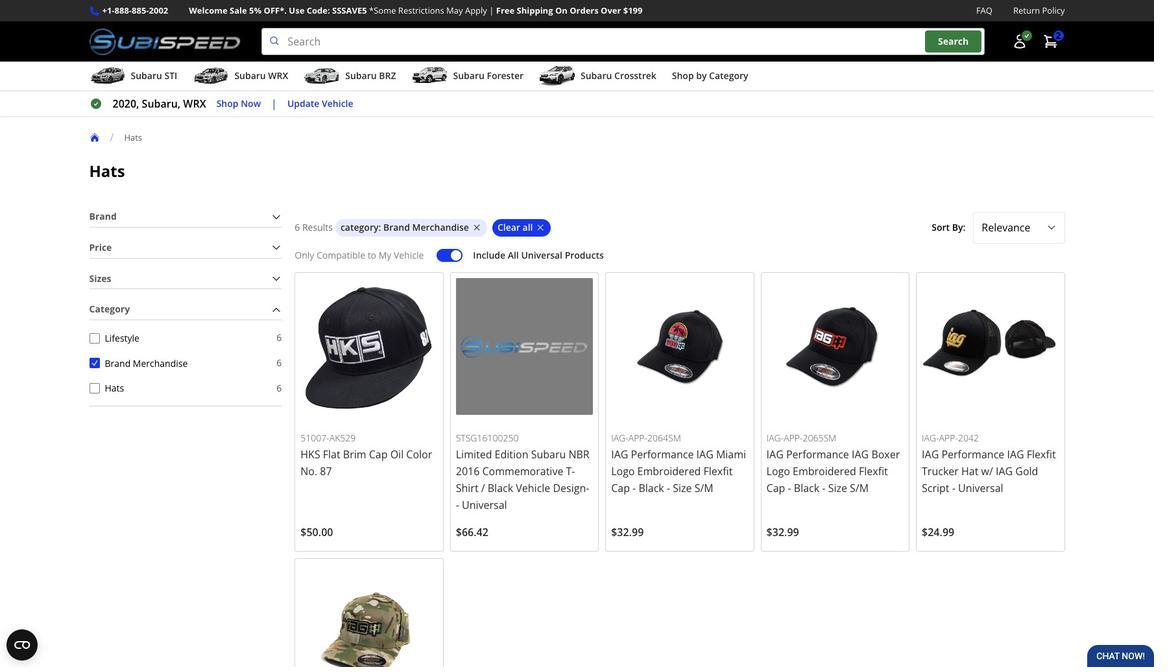 Task type: locate. For each thing, give the bounding box(es) containing it.
black down the commemorative
[[488, 482, 514, 496]]

s/m inside iag performance iag boxer logo embroidered flexfit cap - black - size s/m
[[850, 482, 869, 496]]

faq
[[977, 5, 993, 16]]

0 vertical spatial /
[[110, 131, 114, 145]]

category up lifestyle
[[89, 303, 130, 316]]

category
[[710, 70, 749, 82]]

1 s/m from the left
[[695, 482, 714, 496]]

brand up the price
[[89, 210, 117, 223]]

subaru left brz
[[346, 70, 377, 82]]

shop inside dropdown button
[[672, 70, 694, 82]]

forester
[[487, 70, 524, 82]]

hats down 2020,
[[124, 132, 142, 143]]

$32.99 for iag performance iag miami logo embroidered flexfit cap - black - size s/m
[[612, 526, 644, 540]]

1 horizontal spatial /
[[482, 482, 485, 496]]

stsg16100250
[[456, 432, 519, 445]]

3 black from the left
[[794, 482, 820, 496]]

performance down 2065sm in the bottom of the page
[[787, 448, 850, 462]]

category for category
[[89, 303, 130, 316]]

1 app- from the left
[[629, 432, 648, 445]]

category for category : brand merchandise
[[341, 221, 379, 234]]

embroidered inside iag performance iag miami logo embroidered flexfit cap - black - size s/m
[[638, 465, 701, 479]]

/ right shirt
[[482, 482, 485, 496]]

iag performance iag flexfit trucker hat w/ iag gold script - universal image
[[922, 278, 1060, 415]]

subaru forester
[[453, 70, 524, 82]]

0 horizontal spatial logo
[[612, 465, 635, 479]]

s/m for miami
[[695, 482, 714, 496]]

2 horizontal spatial iag-
[[922, 432, 940, 445]]

1 logo from the left
[[612, 465, 635, 479]]

iag up the gold
[[1008, 448, 1025, 462]]

restrictions
[[398, 5, 445, 16]]

limited edition subaru nbr 2016 commemorative t-shirt / black vehicle design- - universal image
[[456, 278, 593, 415]]

vehicle down subaru brz dropdown button
[[322, 97, 354, 110]]

0 horizontal spatial cap
[[369, 448, 388, 462]]

select... image
[[1047, 223, 1057, 233]]

flexfit inside iag performance iag boxer logo embroidered flexfit cap - black - size s/m
[[859, 465, 889, 479]]

my
[[379, 249, 392, 261]]

app- up trucker
[[940, 432, 959, 445]]

hats
[[124, 132, 142, 143], [89, 160, 125, 182], [105, 383, 124, 395]]

a subaru sti thumbnail image image
[[89, 66, 126, 86]]

black
[[488, 482, 514, 496], [639, 482, 665, 496], [794, 482, 820, 496]]

price
[[89, 241, 112, 254]]

Select... button
[[974, 212, 1066, 244]]

$50.00
[[301, 526, 333, 540]]

0 vertical spatial category
[[341, 221, 379, 234]]

vehicle right "my"
[[394, 249, 424, 261]]

hats link
[[124, 132, 153, 143]]

shop left now
[[217, 97, 239, 110]]

- down iag-app-2064sm
[[633, 482, 636, 496]]

1 horizontal spatial flexfit
[[859, 465, 889, 479]]

1 horizontal spatial shop
[[672, 70, 694, 82]]

only
[[295, 249, 314, 261]]

$66.42
[[456, 526, 489, 540]]

performance for iag performance iag miami logo embroidered flexfit cap - black - size s/m
[[631, 448, 694, 462]]

1 horizontal spatial size
[[829, 482, 848, 496]]

0 vertical spatial vehicle
[[322, 97, 354, 110]]

logo down the iag-app-2065sm
[[767, 465, 791, 479]]

merchandise right :
[[413, 221, 469, 234]]

3 performance from the left
[[942, 448, 1005, 462]]

0 horizontal spatial merchandise
[[133, 357, 188, 370]]

subaru left 'crosstrek'
[[581, 70, 612, 82]]

shop now
[[217, 97, 261, 110]]

universal
[[522, 249, 563, 261], [959, 482, 1004, 496], [462, 499, 507, 513]]

$199
[[624, 5, 643, 16]]

2 horizontal spatial app-
[[940, 432, 959, 445]]

2 horizontal spatial universal
[[959, 482, 1004, 496]]

iag- for iag performance iag flexfit trucker hat w/ iag gold script - universal
[[922, 432, 940, 445]]

shop now link
[[217, 97, 261, 111]]

app-
[[629, 432, 648, 445], [784, 432, 803, 445], [940, 432, 959, 445]]

performance down "2042"
[[942, 448, 1005, 462]]

+1-888-885-2002 link
[[102, 4, 168, 18]]

black for iag performance iag boxer logo embroidered flexfit cap - black - size s/m
[[794, 482, 820, 496]]

- inside iag performance iag flexfit trucker hat w/ iag gold script - universal
[[953, 482, 956, 496]]

1 size from the left
[[673, 482, 692, 496]]

size inside iag performance iag boxer logo embroidered flexfit cap - black - size s/m
[[829, 482, 848, 496]]

0 vertical spatial hats
[[124, 132, 142, 143]]

0 horizontal spatial wrx
[[183, 97, 206, 111]]

subaru sti
[[131, 70, 177, 82]]

iag-
[[612, 432, 629, 445], [767, 432, 784, 445], [922, 432, 940, 445]]

0 horizontal spatial s/m
[[695, 482, 714, 496]]

wrx up update
[[268, 70, 288, 82]]

iag- left 2064sm
[[612, 432, 629, 445]]

logo down iag-app-2064sm
[[612, 465, 635, 479]]

hats down home image
[[89, 160, 125, 182]]

2 s/m from the left
[[850, 482, 869, 496]]

1 vertical spatial merchandise
[[133, 357, 188, 370]]

universal down shirt
[[462, 499, 507, 513]]

6
[[295, 221, 300, 234], [277, 332, 282, 344], [277, 357, 282, 369], [277, 382, 282, 394]]

logo for iag performance iag miami logo embroidered flexfit cap - black - size s/m
[[612, 465, 635, 479]]

2002
[[149, 5, 168, 16]]

iag right w/
[[996, 465, 1013, 479]]

ak529
[[330, 432, 356, 445]]

iag performance iag boxer logo embroidered flexfit cap - black - size s/m image
[[767, 278, 904, 415]]

6 for lifestyle
[[277, 332, 282, 344]]

+1-
[[102, 5, 115, 16]]

include all universal products
[[473, 249, 604, 261]]

iag-app-2064sm
[[612, 432, 681, 445]]

results
[[302, 221, 333, 234]]

boxer
[[872, 448, 901, 462]]

include
[[473, 249, 506, 261]]

0 horizontal spatial vehicle
[[322, 97, 354, 110]]

1 performance from the left
[[631, 448, 694, 462]]

shop left by
[[672, 70, 694, 82]]

0 horizontal spatial flexfit
[[704, 465, 733, 479]]

0 vertical spatial shop
[[672, 70, 694, 82]]

performance inside iag performance iag flexfit trucker hat w/ iag gold script - universal
[[942, 448, 1005, 462]]

iag- for iag performance iag boxer logo embroidered flexfit cap - black - size s/m
[[767, 432, 784, 445]]

trucker
[[922, 465, 959, 479]]

hats right hats "button"
[[105, 383, 124, 395]]

black down iag-app-2064sm
[[639, 482, 665, 496]]

0 horizontal spatial shop
[[217, 97, 239, 110]]

- down shirt
[[456, 499, 460, 513]]

all
[[508, 249, 519, 261]]

apply
[[465, 5, 487, 16]]

- right script
[[953, 482, 956, 496]]

subaru up now
[[235, 70, 266, 82]]

1 iag- from the left
[[612, 432, 629, 445]]

2 horizontal spatial vehicle
[[516, 482, 551, 496]]

vehicle
[[322, 97, 354, 110], [394, 249, 424, 261], [516, 482, 551, 496]]

|
[[490, 5, 494, 16], [271, 97, 277, 111]]

2 performance from the left
[[787, 448, 850, 462]]

subispeed logo image
[[89, 28, 241, 55]]

2020, subaru, wrx
[[113, 97, 206, 111]]

brim
[[343, 448, 367, 462]]

sale
[[230, 5, 247, 16]]

a subaru forester thumbnail image image
[[412, 66, 448, 86]]

2 horizontal spatial flexfit
[[1027, 448, 1057, 462]]

subaru for subaru sti
[[131, 70, 162, 82]]

cap inside hks flat brim cap oil color no. 87
[[369, 448, 388, 462]]

0 vertical spatial |
[[490, 5, 494, 16]]

oil
[[391, 448, 404, 462]]

1 vertical spatial category
[[89, 303, 130, 316]]

1 embroidered from the left
[[638, 465, 701, 479]]

0 horizontal spatial category
[[89, 303, 130, 316]]

:
[[379, 221, 381, 234]]

cap for iag performance iag boxer logo embroidered flexfit cap - black - size s/m
[[767, 482, 786, 496]]

cap for iag performance iag miami logo embroidered flexfit cap - black - size s/m
[[612, 482, 630, 496]]

iag- up trucker
[[922, 432, 940, 445]]

1 horizontal spatial iag-
[[767, 432, 784, 445]]

2 iag- from the left
[[767, 432, 784, 445]]

flexfit inside iag performance iag flexfit trucker hat w/ iag gold script - universal
[[1027, 448, 1057, 462]]

shipping
[[517, 5, 553, 16]]

$32.99 for iag performance iag boxer logo embroidered flexfit cap - black - size s/m
[[767, 526, 800, 540]]

-
[[633, 482, 636, 496], [667, 482, 671, 496], [788, 482, 792, 496], [823, 482, 826, 496], [953, 482, 956, 496], [456, 499, 460, 513]]

s/m
[[695, 482, 714, 496], [850, 482, 869, 496]]

- down 2065sm in the bottom of the page
[[823, 482, 826, 496]]

brand inside brand dropdown button
[[89, 210, 117, 223]]

universal inside iag performance iag flexfit trucker hat w/ iag gold script - universal
[[959, 482, 1004, 496]]

/ inside the limited edition subaru nbr 2016 commemorative t- shirt / black vehicle design- - universal
[[482, 482, 485, 496]]

0 horizontal spatial |
[[271, 97, 277, 111]]

1 vertical spatial vehicle
[[394, 249, 424, 261]]

1 vertical spatial /
[[482, 482, 485, 496]]

cap down the iag-app-2065sm
[[767, 482, 786, 496]]

miami
[[717, 448, 747, 462]]

performance inside iag performance iag miami logo embroidered flexfit cap - black - size s/m
[[631, 448, 694, 462]]

0 horizontal spatial iag-
[[612, 432, 629, 445]]

0 horizontal spatial size
[[673, 482, 692, 496]]

cap left oil
[[369, 448, 388, 462]]

0 horizontal spatial performance
[[631, 448, 694, 462]]

- inside the limited edition subaru nbr 2016 commemorative t- shirt / black vehicle design- - universal
[[456, 499, 460, 513]]

vehicle down the commemorative
[[516, 482, 551, 496]]

3 app- from the left
[[940, 432, 959, 445]]

flexfit up the gold
[[1027, 448, 1057, 462]]

0 horizontal spatial $32.99
[[612, 526, 644, 540]]

$32.99
[[612, 526, 644, 540], [767, 526, 800, 540]]

flexfit
[[1027, 448, 1057, 462], [704, 465, 733, 479], [859, 465, 889, 479]]

1 vertical spatial universal
[[959, 482, 1004, 496]]

performance
[[631, 448, 694, 462], [787, 448, 850, 462], [942, 448, 1005, 462]]

black inside iag performance iag miami logo embroidered flexfit cap - black - size s/m
[[639, 482, 665, 496]]

flexfit down boxer
[[859, 465, 889, 479]]

performance for iag performance iag boxer logo embroidered flexfit cap - black - size s/m
[[787, 448, 850, 462]]

subaru left forester
[[453, 70, 485, 82]]

*some restrictions may apply | free shipping on orders over $199
[[369, 5, 643, 16]]

flexfit inside iag performance iag miami logo embroidered flexfit cap - black - size s/m
[[704, 465, 733, 479]]

0 horizontal spatial embroidered
[[638, 465, 701, 479]]

size inside iag performance iag miami logo embroidered flexfit cap - black - size s/m
[[673, 482, 692, 496]]

shop for shop by category
[[672, 70, 694, 82]]

0 horizontal spatial /
[[110, 131, 114, 145]]

subaru left nbr
[[531, 448, 566, 462]]

1 horizontal spatial merchandise
[[413, 221, 469, 234]]

1 vertical spatial |
[[271, 97, 277, 111]]

2 $32.99 from the left
[[767, 526, 800, 540]]

2 vertical spatial vehicle
[[516, 482, 551, 496]]

black inside the limited edition subaru nbr 2016 commemorative t- shirt / black vehicle design- - universal
[[488, 482, 514, 496]]

2 vertical spatial universal
[[462, 499, 507, 513]]

subaru,
[[142, 97, 181, 111]]

hks flat brim cap oil color no. 87
[[301, 448, 432, 479]]

cap inside iag performance iag boxer logo embroidered flexfit cap - black - size s/m
[[767, 482, 786, 496]]

51007-ak529
[[301, 432, 356, 445]]

update vehicle
[[287, 97, 354, 110]]

size for miami
[[673, 482, 692, 496]]

merchandise
[[413, 221, 469, 234], [133, 357, 188, 370]]

iag performance iag miami logo embroidered flexfit cap - black - size s/m
[[612, 448, 747, 496]]

1 horizontal spatial universal
[[522, 249, 563, 261]]

1 horizontal spatial vehicle
[[394, 249, 424, 261]]

2 app- from the left
[[784, 432, 803, 445]]

universal right all
[[522, 249, 563, 261]]

performance inside iag performance iag boxer logo embroidered flexfit cap - black - size s/m
[[787, 448, 850, 462]]

s/m inside iag performance iag miami logo embroidered flexfit cap - black - size s/m
[[695, 482, 714, 496]]

cap inside iag performance iag miami logo embroidered flexfit cap - black - size s/m
[[612, 482, 630, 496]]

0 horizontal spatial app-
[[629, 432, 648, 445]]

1 $32.99 from the left
[[612, 526, 644, 540]]

category up only compatible to my vehicle
[[341, 221, 379, 234]]

1 horizontal spatial s/m
[[850, 482, 869, 496]]

1 horizontal spatial app-
[[784, 432, 803, 445]]

subaru
[[131, 70, 162, 82], [235, 70, 266, 82], [346, 70, 377, 82], [453, 70, 485, 82], [581, 70, 612, 82], [531, 448, 566, 462]]

1 horizontal spatial wrx
[[268, 70, 288, 82]]

category
[[341, 221, 379, 234], [89, 303, 130, 316]]

iag- left 2065sm in the bottom of the page
[[767, 432, 784, 445]]

2 horizontal spatial black
[[794, 482, 820, 496]]

embroidered down 2065sm in the bottom of the page
[[793, 465, 857, 479]]

Hats button
[[89, 384, 100, 394]]

2 logo from the left
[[767, 465, 791, 479]]

/ right home image
[[110, 131, 114, 145]]

performance down 2064sm
[[631, 448, 694, 462]]

sti
[[165, 70, 177, 82]]

flexfit for iag performance iag boxer logo embroidered flexfit cap - black - size s/m
[[859, 465, 889, 479]]

1 horizontal spatial embroidered
[[793, 465, 857, 479]]

black down the iag-app-2065sm
[[794, 482, 820, 496]]

products
[[565, 249, 604, 261]]

2 horizontal spatial cap
[[767, 482, 786, 496]]

1 horizontal spatial logo
[[767, 465, 791, 479]]

subaru wrx button
[[193, 64, 288, 90]]

brand for brand merchandise
[[105, 357, 131, 370]]

+1-888-885-2002
[[102, 5, 168, 16]]

flexfit down miami in the right bottom of the page
[[704, 465, 733, 479]]

brand right brand merchandise button
[[105, 357, 131, 370]]

shop for shop now
[[217, 97, 239, 110]]

welcome sale 5% off*. use code: sssave5
[[189, 5, 367, 16]]

black inside iag performance iag boxer logo embroidered flexfit cap - black - size s/m
[[794, 482, 820, 496]]

1 horizontal spatial cap
[[612, 482, 630, 496]]

size down 2065sm in the bottom of the page
[[829, 482, 848, 496]]

1 black from the left
[[488, 482, 514, 496]]

universal down w/
[[959, 482, 1004, 496]]

s/m for boxer
[[850, 482, 869, 496]]

logo inside iag performance iag miami logo embroidered flexfit cap - black - size s/m
[[612, 465, 635, 479]]

3 iag- from the left
[[922, 432, 940, 445]]

logo for iag performance iag boxer logo embroidered flexfit cap - black - size s/m
[[767, 465, 791, 479]]

| right now
[[271, 97, 277, 111]]

app- up iag performance iag miami logo embroidered flexfit cap - black - size s/m
[[629, 432, 648, 445]]

shop by category button
[[672, 64, 749, 90]]

wrx down a subaru wrx thumbnail image
[[183, 97, 206, 111]]

| left free
[[490, 5, 494, 16]]

merchandise down lifestyle
[[133, 357, 188, 370]]

2 horizontal spatial performance
[[942, 448, 1005, 462]]

brand merchandise
[[105, 357, 188, 370]]

embroidered inside iag performance iag boxer logo embroidered flexfit cap - black - size s/m
[[793, 465, 857, 479]]

0 horizontal spatial black
[[488, 482, 514, 496]]

1 vertical spatial shop
[[217, 97, 239, 110]]

2 size from the left
[[829, 482, 848, 496]]

2 black from the left
[[639, 482, 665, 496]]

0 vertical spatial wrx
[[268, 70, 288, 82]]

subaru inside dropdown button
[[453, 70, 485, 82]]

0 horizontal spatial universal
[[462, 499, 507, 513]]

- down 2064sm
[[667, 482, 671, 496]]

1 horizontal spatial black
[[639, 482, 665, 496]]

/
[[110, 131, 114, 145], [482, 482, 485, 496]]

edition
[[495, 448, 529, 462]]

0 vertical spatial merchandise
[[413, 221, 469, 234]]

size down 2064sm
[[673, 482, 692, 496]]

a subaru wrx thumbnail image image
[[193, 66, 229, 86]]

1 horizontal spatial category
[[341, 221, 379, 234]]

cap right design-
[[612, 482, 630, 496]]

subaru left sti
[[131, 70, 162, 82]]

1 horizontal spatial $32.99
[[767, 526, 800, 540]]

embroidered down 2064sm
[[638, 465, 701, 479]]

return policy link
[[1014, 4, 1066, 18]]

6 for brand merchandise
[[277, 357, 282, 369]]

2 embroidered from the left
[[793, 465, 857, 479]]

logo inside iag performance iag boxer logo embroidered flexfit cap - black - size s/m
[[767, 465, 791, 479]]

category inside dropdown button
[[89, 303, 130, 316]]

1 horizontal spatial performance
[[787, 448, 850, 462]]

app- up iag performance iag boxer logo embroidered flexfit cap - black - size s/m
[[784, 432, 803, 445]]



Task type: describe. For each thing, give the bounding box(es) containing it.
brz
[[379, 70, 396, 82]]

price button
[[89, 238, 282, 258]]

888-
[[115, 5, 132, 16]]

Lifestyle button
[[89, 333, 100, 344]]

orders
[[570, 5, 599, 16]]

clear
[[498, 221, 521, 234]]

code:
[[307, 5, 330, 16]]

iag down the iag-app-2065sm
[[767, 448, 784, 462]]

1 vertical spatial wrx
[[183, 97, 206, 111]]

w/
[[982, 465, 994, 479]]

iag left miami in the right bottom of the page
[[697, 448, 714, 462]]

shirt
[[456, 482, 479, 496]]

6 results
[[295, 221, 333, 234]]

app- for iag performance iag miami logo embroidered flexfit cap - black - size s/m
[[629, 432, 648, 445]]

open widget image
[[6, 630, 38, 661]]

sssave5
[[332, 5, 367, 16]]

2064sm
[[648, 432, 681, 445]]

commemorative
[[483, 465, 564, 479]]

sort by:
[[932, 221, 966, 234]]

crosstrek
[[615, 70, 657, 82]]

category : brand merchandise
[[341, 221, 469, 234]]

may
[[447, 5, 463, 16]]

only compatible to my vehicle
[[295, 249, 424, 261]]

subaru crosstrek button
[[539, 64, 657, 90]]

embroidered for miami
[[638, 465, 701, 479]]

iag performance iag flexfit trucker hat w/ iag gold script - universal
[[922, 448, 1057, 496]]

2 vertical spatial hats
[[105, 383, 124, 395]]

return
[[1014, 5, 1041, 16]]

design-
[[553, 482, 590, 496]]

iag down iag-app-2064sm
[[612, 448, 629, 462]]

limited edition subaru nbr 2016 commemorative t- shirt / black vehicle design- - universal
[[456, 448, 590, 513]]

hks
[[301, 448, 320, 462]]

to
[[368, 249, 377, 261]]

- down the iag-app-2065sm
[[788, 482, 792, 496]]

all
[[523, 221, 533, 234]]

off*.
[[264, 5, 287, 16]]

category button
[[89, 300, 282, 320]]

Brand Merchandise button
[[89, 358, 100, 369]]

over
[[601, 5, 621, 16]]

black for limited edition subaru nbr 2016 commemorative t- shirt / black vehicle design- - universal
[[488, 482, 514, 496]]

vehicle inside the limited edition subaru nbr 2016 commemorative t- shirt / black vehicle design- - universal
[[516, 482, 551, 496]]

search input field
[[261, 28, 985, 55]]

flat
[[323, 448, 341, 462]]

1 horizontal spatial |
[[490, 5, 494, 16]]

iag- for iag performance iag miami logo embroidered flexfit cap - black - size s/m
[[612, 432, 629, 445]]

app- for iag performance iag flexfit trucker hat w/ iag gold script - universal
[[940, 432, 959, 445]]

subaru crosstrek
[[581, 70, 657, 82]]

search
[[939, 35, 969, 48]]

gold
[[1016, 465, 1039, 479]]

sizes button
[[89, 269, 282, 289]]

by
[[697, 70, 707, 82]]

subaru for subaru crosstrek
[[581, 70, 612, 82]]

subaru inside the limited edition subaru nbr 2016 commemorative t- shirt / black vehicle design- - universal
[[531, 448, 566, 462]]

iag performance iag multicam flexfit cap - size s/m image
[[301, 565, 438, 668]]

lifestyle
[[105, 332, 140, 345]]

compatible
[[317, 249, 365, 261]]

1 vertical spatial hats
[[89, 160, 125, 182]]

2
[[1056, 29, 1062, 42]]

87
[[320, 465, 332, 479]]

a subaru brz thumbnail image image
[[304, 66, 340, 86]]

policy
[[1043, 5, 1066, 16]]

iag performance iag boxer logo embroidered flexfit cap - black - size s/m
[[767, 448, 901, 496]]

885-
[[132, 5, 149, 16]]

use
[[289, 5, 305, 16]]

by:
[[953, 221, 966, 234]]

wrx inside dropdown button
[[268, 70, 288, 82]]

clear all
[[498, 221, 533, 234]]

6 for hats
[[277, 382, 282, 394]]

subaru sti button
[[89, 64, 177, 90]]

subaru wrx
[[235, 70, 288, 82]]

limited
[[456, 448, 492, 462]]

performance for iag performance iag flexfit trucker hat w/ iag gold script - universal
[[942, 448, 1005, 462]]

51007-
[[301, 432, 330, 445]]

nbr
[[569, 448, 590, 462]]

size for boxer
[[829, 482, 848, 496]]

2 button
[[1037, 29, 1066, 55]]

iag left boxer
[[852, 448, 869, 462]]

sizes
[[89, 272, 111, 285]]

universal inside the limited edition subaru nbr 2016 commemorative t- shirt / black vehicle design- - universal
[[462, 499, 507, 513]]

sort
[[932, 221, 950, 234]]

button image
[[1012, 34, 1028, 49]]

a subaru crosstrek thumbnail image image
[[539, 66, 576, 86]]

iag-app-2065sm
[[767, 432, 837, 445]]

color
[[407, 448, 432, 462]]

home image
[[89, 133, 100, 143]]

script
[[922, 482, 950, 496]]

2020,
[[113, 97, 139, 111]]

t-
[[566, 465, 575, 479]]

subaru forester button
[[412, 64, 524, 90]]

welcome
[[189, 5, 228, 16]]

5%
[[249, 5, 262, 16]]

iag up trucker
[[922, 448, 939, 462]]

black for iag performance iag miami logo embroidered flexfit cap - black - size s/m
[[639, 482, 665, 496]]

update
[[287, 97, 320, 110]]

iag performance iag miami logo embroidered flexfit cap - black - size s/m image
[[612, 278, 749, 415]]

hks flat brim cap oil color no. 87 image
[[301, 278, 438, 415]]

shop by category
[[672, 70, 749, 82]]

return policy
[[1014, 5, 1066, 16]]

2042
[[959, 432, 979, 445]]

embroidered for boxer
[[793, 465, 857, 479]]

2065sm
[[803, 432, 837, 445]]

subaru for subaru brz
[[346, 70, 377, 82]]

subaru for subaru forester
[[453, 70, 485, 82]]

vehicle inside button
[[322, 97, 354, 110]]

brand right :
[[384, 221, 410, 234]]

faq link
[[977, 4, 993, 18]]

brand button
[[89, 207, 282, 227]]

hat
[[962, 465, 979, 479]]

0 vertical spatial universal
[[522, 249, 563, 261]]

$24.99
[[922, 526, 955, 540]]

subaru for subaru wrx
[[235, 70, 266, 82]]

app- for iag performance iag boxer logo embroidered flexfit cap - black - size s/m
[[784, 432, 803, 445]]

2016
[[456, 465, 480, 479]]

update vehicle button
[[287, 97, 354, 111]]

free
[[496, 5, 515, 16]]

brand for brand
[[89, 210, 117, 223]]

flexfit for iag performance iag miami logo embroidered flexfit cap - black - size s/m
[[704, 465, 733, 479]]

subaru brz
[[346, 70, 396, 82]]



Task type: vqa. For each thing, say whether or not it's contained in the screenshot.


